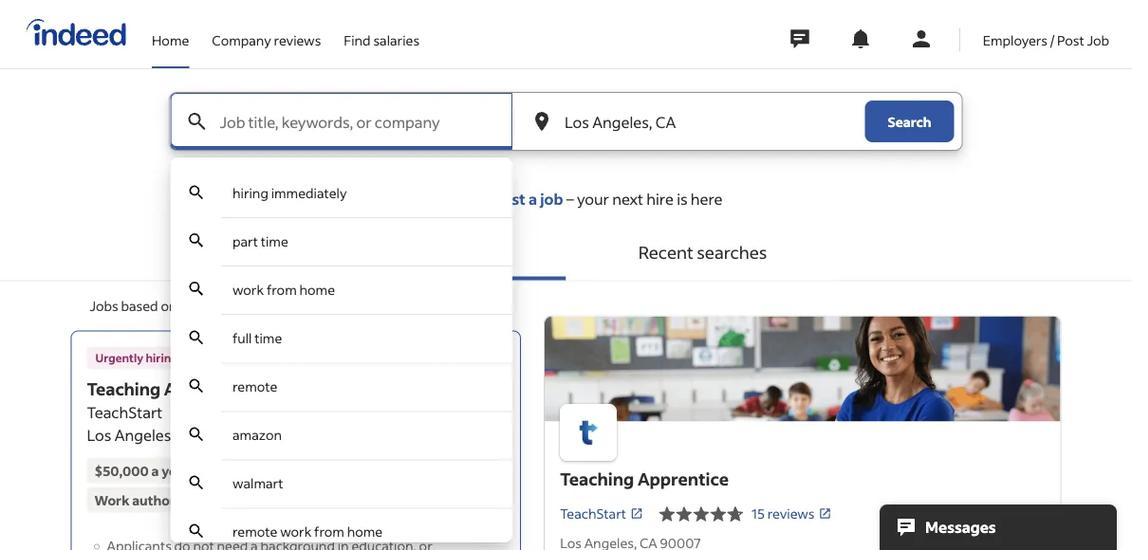 Task type: locate. For each thing, give the bounding box(es) containing it.
jobs
[[90, 297, 118, 315]]

apprentice up 90007
[[164, 378, 254, 400]]

0 horizontal spatial reviews
[[274, 31, 321, 48]]

hiring immediately link
[[170, 169, 512, 216]]

time right 'part' at the top
[[260, 233, 288, 250]]

teaching apprentice
[[87, 378, 254, 400], [560, 468, 729, 490]]

1 vertical spatial apprentice
[[638, 468, 729, 490]]

time for full-time
[[238, 462, 267, 479]]

remote up amazon
[[232, 378, 277, 395]]

time
[[260, 233, 288, 250], [254, 330, 282, 347], [238, 462, 267, 479]]

teaching up teachstart link
[[560, 468, 634, 490]]

remote down the walmart
[[232, 523, 277, 540]]

0 vertical spatial from
[[266, 281, 296, 298]]

indeed
[[277, 297, 319, 315]]

–
[[563, 189, 577, 208]]

walmart link
[[170, 459, 512, 507]]

teaching apprentice up teachstart link
[[560, 468, 729, 490]]

teaching down urgently
[[87, 378, 160, 400]]

employers / post job
[[983, 31, 1109, 48]]

1 on from the left
[[161, 297, 177, 315]]

remote link
[[170, 362, 512, 410]]

None search field
[[154, 92, 978, 550]]

1 vertical spatial reviews
[[767, 505, 815, 523]]

/
[[1050, 31, 1055, 48]]

hire
[[646, 189, 674, 208]]

home down walmart link in the left bottom of the page
[[347, 523, 382, 540]]

company
[[212, 31, 271, 48]]

1 horizontal spatial reviews
[[767, 505, 815, 523]]

none search field containing search
[[154, 92, 978, 550]]

1 vertical spatial hiring
[[146, 351, 178, 365]]

work
[[232, 281, 263, 298], [280, 523, 311, 540]]

teachstart for teachstart los angeles, ca 90007
[[87, 402, 163, 422]]

reviews for company reviews
[[274, 31, 321, 48]]

your
[[577, 189, 609, 208], [180, 297, 208, 315]]

0 horizontal spatial teaching
[[87, 378, 160, 400]]

teachstart
[[87, 402, 163, 422], [560, 505, 626, 523]]

authorization
[[132, 492, 219, 509]]

searches
[[697, 241, 767, 263]]

0 horizontal spatial a
[[151, 462, 159, 479]]

1 horizontal spatial your
[[577, 189, 609, 208]]

a left year
[[151, 462, 159, 479]]

remote for remote
[[232, 378, 277, 395]]

1 remote from the top
[[232, 378, 277, 395]]

employers:
[[409, 189, 490, 208]]

on
[[161, 297, 177, 315], [258, 297, 274, 315]]

0 vertical spatial a
[[529, 189, 537, 208]]

search button
[[865, 101, 954, 142]]

apprentice up 4.8 out of 5 stars. link to 15 company reviews (opens in a new tab) 'image' on the right
[[638, 468, 729, 490]]

reviews right 15
[[767, 505, 815, 523]]

teaching
[[87, 378, 160, 400], [560, 468, 634, 490]]

from
[[266, 281, 296, 298], [314, 523, 344, 540]]

teachstart inside 'teachstart los angeles, ca 90007'
[[87, 402, 163, 422]]

find salaries link
[[344, 0, 419, 65]]

15 reviews link
[[752, 505, 832, 523]]

from right activity
[[266, 281, 296, 298]]

reviews inside main content
[[767, 505, 815, 523]]

account image
[[910, 28, 933, 50]]

1 horizontal spatial teaching
[[560, 468, 634, 490]]

reviews
[[274, 31, 321, 48], [767, 505, 815, 523]]

angeles,
[[114, 425, 175, 445]]

0 vertical spatial apprentice
[[164, 378, 254, 400]]

jobs based on your activity on indeed
[[90, 297, 319, 315]]

post
[[493, 189, 525, 208]]

$50,000 a year
[[94, 462, 190, 479]]

1 horizontal spatial home
[[347, 523, 382, 540]]

your left activity
[[180, 297, 208, 315]]

employers: post a job link
[[409, 189, 563, 208]]

a left job
[[529, 189, 537, 208]]

0 vertical spatial teaching apprentice
[[87, 378, 254, 400]]

0 vertical spatial time
[[260, 233, 288, 250]]

0 horizontal spatial home
[[299, 281, 335, 298]]

remote
[[232, 378, 277, 395], [232, 523, 277, 540]]

teaching apprentice group
[[470, 340, 512, 382]]

0 horizontal spatial from
[[266, 281, 296, 298]]

0 vertical spatial work
[[232, 281, 263, 298]]

time inside part time link
[[260, 233, 288, 250]]

time for full time
[[254, 330, 282, 347]]

0 vertical spatial home
[[299, 281, 335, 298]]

full time link
[[170, 313, 512, 362]]

1 horizontal spatial teachstart
[[560, 505, 626, 523]]

0 vertical spatial teachstart
[[87, 402, 163, 422]]

1 vertical spatial teaching apprentice
[[560, 468, 729, 490]]

main content
[[0, 92, 1132, 550]]

on left indeed
[[258, 297, 274, 315]]

messages
[[925, 518, 996, 537]]

recent searches
[[638, 241, 767, 263]]

apprentice
[[164, 378, 254, 400], [638, 468, 729, 490]]

1 vertical spatial your
[[180, 297, 208, 315]]

hiring up teaching apprentice button
[[146, 351, 178, 365]]

from inside 'link'
[[266, 281, 296, 298]]

teaching apprentice up 'teachstart los angeles, ca 90007'
[[87, 378, 254, 400]]

teachstart logo image
[[545, 316, 1060, 422], [560, 404, 617, 461]]

0 horizontal spatial teachstart
[[87, 402, 163, 422]]

next
[[612, 189, 643, 208]]

1 horizontal spatial hiring
[[232, 184, 268, 201]]

0 horizontal spatial work
[[232, 281, 263, 298]]

1 vertical spatial remote
[[232, 523, 277, 540]]

hiring
[[232, 184, 268, 201], [146, 351, 178, 365]]

0 horizontal spatial on
[[161, 297, 177, 315]]

2 vertical spatial time
[[238, 462, 267, 479]]

time right full at the left
[[254, 330, 282, 347]]

reviews right company
[[274, 31, 321, 48]]

post
[[1057, 31, 1084, 48]]

1 vertical spatial teachstart
[[560, 505, 626, 523]]

0 vertical spatial reviews
[[274, 31, 321, 48]]

main content containing recent searches
[[0, 92, 1132, 550]]

from down walmart link in the left bottom of the page
[[314, 523, 344, 540]]

search: Job title, keywords, or company text field
[[216, 93, 512, 150]]

full-
[[209, 462, 238, 479]]

1 vertical spatial home
[[347, 523, 382, 540]]

0 horizontal spatial hiring
[[146, 351, 178, 365]]

teachstart los angeles, ca 90007
[[87, 402, 248, 445]]

90007
[[201, 425, 248, 445]]

your left the next
[[577, 189, 609, 208]]

home up full time link
[[299, 281, 335, 298]]

work from home
[[232, 281, 335, 298]]

2 remote from the top
[[232, 523, 277, 540]]

work down the walmart
[[280, 523, 311, 540]]

time inside full time link
[[254, 330, 282, 347]]

1 horizontal spatial apprentice
[[638, 468, 729, 490]]

recent
[[638, 241, 693, 263]]

ca
[[178, 425, 198, 445]]

work
[[94, 492, 129, 509]]

hiring up 'part' at the top
[[232, 184, 268, 201]]

part
[[232, 233, 258, 250]]

Edit location text field
[[561, 93, 827, 150]]

search suggestions list box
[[170, 169, 512, 550]]

work from home link
[[170, 265, 512, 313]]

home
[[299, 281, 335, 298], [347, 523, 382, 540]]

0 vertical spatial hiring
[[232, 184, 268, 201]]

0 vertical spatial your
[[577, 189, 609, 208]]

walmart
[[232, 475, 283, 492]]

1 vertical spatial work
[[280, 523, 311, 540]]

urgently hiring
[[95, 351, 178, 365]]

1 horizontal spatial on
[[258, 297, 274, 315]]

work down 'part' at the top
[[232, 281, 263, 298]]

0 vertical spatial remote
[[232, 378, 277, 395]]

1 vertical spatial from
[[314, 523, 344, 540]]

time down amazon
[[238, 462, 267, 479]]

a
[[529, 189, 537, 208], [151, 462, 159, 479]]

on right based
[[161, 297, 177, 315]]

1 vertical spatial time
[[254, 330, 282, 347]]



Task type: vqa. For each thing, say whether or not it's contained in the screenshot.
reviews inside the main content
yes



Task type: describe. For each thing, give the bounding box(es) containing it.
0 horizontal spatial apprentice
[[164, 378, 254, 400]]

find
[[344, 31, 371, 48]]

salaries
[[373, 31, 419, 48]]

0 horizontal spatial your
[[180, 297, 208, 315]]

hiring inside search suggestions list box
[[232, 184, 268, 201]]

4.8 out of 5 stars. link to 15 company reviews (opens in a new tab) image
[[659, 503, 744, 526]]

work authorization
[[94, 492, 219, 509]]

messages unread count 0 image
[[787, 20, 812, 58]]

job
[[1087, 31, 1109, 48]]

full
[[232, 330, 251, 347]]

teaching apprentice button
[[87, 378, 254, 400]]

amazon link
[[170, 410, 512, 459]]

company reviews
[[212, 31, 321, 48]]

find salaries
[[344, 31, 419, 48]]

1 horizontal spatial a
[[529, 189, 537, 208]]

los
[[87, 425, 111, 445]]

year
[[162, 462, 190, 479]]

full-time
[[209, 462, 267, 479]]

part time
[[232, 233, 288, 250]]

0 vertical spatial teaching
[[87, 378, 160, 400]]

part time link
[[170, 216, 512, 265]]

home
[[152, 31, 189, 48]]

here
[[691, 189, 723, 208]]

1 vertical spatial teaching
[[560, 468, 634, 490]]

15 reviews
[[752, 505, 815, 523]]

full time
[[232, 330, 282, 347]]

time for part time
[[260, 233, 288, 250]]

teachstart link
[[560, 504, 643, 524]]

activity
[[211, 297, 255, 315]]

teachstart for teachstart
[[560, 505, 626, 523]]

based
[[121, 297, 158, 315]]

remote work from home
[[232, 523, 382, 540]]

job
[[540, 189, 563, 208]]

$50,000
[[94, 462, 149, 479]]

employers / post job link
[[983, 0, 1109, 65]]

urgently
[[95, 351, 143, 365]]

employers
[[983, 31, 1048, 48]]

reviews for 15 reviews
[[767, 505, 815, 523]]

your next hire is here
[[577, 189, 723, 208]]

is
[[677, 189, 688, 208]]

1 horizontal spatial work
[[280, 523, 311, 540]]

employers: post a job
[[409, 189, 563, 208]]

home link
[[152, 0, 189, 65]]

search
[[888, 113, 931, 130]]

remote work from home link
[[170, 507, 512, 550]]

hiring immediately
[[232, 184, 346, 201]]

messages button
[[880, 505, 1117, 550]]

company reviews link
[[212, 0, 321, 65]]

1 horizontal spatial from
[[314, 523, 344, 540]]

2 on from the left
[[258, 297, 274, 315]]

1 horizontal spatial teaching apprentice
[[560, 468, 729, 490]]

amazon
[[232, 426, 281, 444]]

home inside 'link'
[[299, 281, 335, 298]]

work inside 'link'
[[232, 281, 263, 298]]

recent searches button
[[566, 223, 839, 280]]

15
[[752, 505, 765, 523]]

1 vertical spatial a
[[151, 462, 159, 479]]

0 horizontal spatial teaching apprentice
[[87, 378, 254, 400]]

remote for remote work from home
[[232, 523, 277, 540]]

immediately
[[271, 184, 346, 201]]

notifications unread count 0 image
[[849, 28, 872, 50]]



